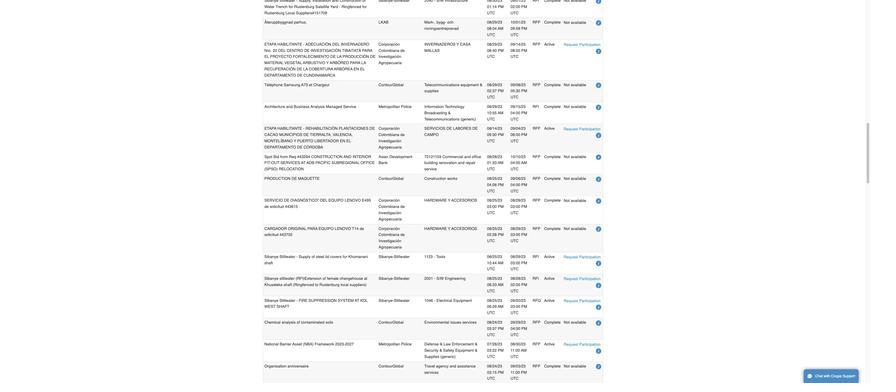 Task type: describe. For each thing, give the bounding box(es) containing it.
utc inside 08/25/23 03:00 pm utc
[[487, 211, 495, 215]]

rfp for 08/25/23 02:28 pm utc
[[533, 227, 541, 231]]

architecture and business analysis managed service
[[264, 105, 356, 109]]

accesorios for 08/25/23 02:28 pm utc
[[451, 227, 477, 231]]

local
[[341, 283, 349, 287]]

production de maquette
[[264, 176, 320, 181]]

pm inside the 09/29/23 04:00 pm utc
[[521, 327, 527, 331]]

subregional
[[332, 161, 360, 165]]

not for 08/29/23 02:37 pm utc
[[564, 83, 570, 87]]

defense & law enforcement & security & safety equipment & supplies (generic)
[[424, 342, 478, 359]]

a73
[[301, 83, 308, 87]]

pm inside 08/29/23 02:37 pm utc
[[498, 89, 504, 93]]

utc inside "08/29/23 08:40 pm utc"
[[487, 54, 495, 59]]

metropolitan police for information
[[379, 105, 412, 109]]

construction inside sibanye stillwater - supply, installation and construction of water trench for rustenburg satellite yard - ringfenced for rustenburg local suppliers#151709
[[340, 0, 361, 3]]

recuperación
[[264, 67, 296, 71]]

request participation button for 09/20/23 03:00 pm utc
[[564, 298, 601, 304]]

pm inside the 08/30/23 01:14 pm utc
[[498, 4, 504, 9]]

corporación for etapa habilitante - rehabilitación plantaciones de cacao municipios de tierralta, valencia, montelíbano y puerto libertador en el departamento de córdoba
[[379, 126, 400, 131]]

utc inside 08/29/23 02:37 pm utc
[[487, 95, 495, 100]]

sibanye for sibanye stillwater - supply, installation and construction of water trench for rustenburg satellite yard - ringfenced for rustenburg local suppliers#151709
[[264, 0, 278, 3]]

mark-
[[424, 20, 434, 25]]

office
[[472, 155, 481, 159]]

utc inside 08/14/23 09:30 pm utc
[[487, 139, 495, 143]]

departamento inside etapa habilitante - rehabilitación plantaciones de cacao municipios de tierralta, valencia, montelíbano y puerto libertador en el departamento de córdoba
[[264, 145, 296, 150]]

chat with coupa support
[[815, 374, 855, 379]]

(generic) inside defense & law enforcement & security & safety equipment & supplies (generic)
[[440, 355, 456, 359]]

pm inside 09/01/23 02:00 pm utc
[[521, 4, 527, 9]]

and left business
[[286, 105, 293, 109]]

pm inside 08/25/23 03:00 pm utc
[[498, 205, 504, 209]]

request for 09/14/23 08:00 pm utc
[[564, 42, 578, 47]]

2 vertical spatial la
[[303, 67, 308, 71]]

lenovo inside cargador original para equipo lenovo t14 de solicitud 443702
[[335, 227, 351, 231]]

de inside servicio de diagnóstico" del equipo lenovo e495 de solicitud 443615
[[284, 198, 289, 203]]

interior
[[353, 155, 371, 159]]

05:30
[[511, 89, 520, 93]]

diagnóstico"
[[290, 198, 319, 203]]

stillwater inside sibanye stillwater - supply of steel lid covers for khomanani shaft
[[280, 255, 295, 259]]

of inside sibanye stillwater - supply of steel lid covers for khomanani shaft
[[312, 255, 315, 259]]

de left labores
[[447, 126, 452, 131]]

de right "plantaciones" at the left top of the page
[[370, 126, 375, 131]]

08/25/23 for 04:08
[[487, 176, 502, 181]]

2 horizontal spatial la
[[361, 61, 366, 65]]

not available for 08/29/23 08:04 am utc
[[564, 20, 586, 25]]

organisation
[[264, 364, 286, 369]]

pm inside 08/25/23 02:28 pm utc
[[498, 233, 504, 237]]

- inside etapa habilitante - adecuación del invernadero nro. 20 del centro de investigación tibaitatá para el proyecto fortalecimiento de la producción de material vegetal arbustivo y arbóreo para la recuperación de la cobertura arbórea en el departamento de cundinamarca
[[303, 42, 305, 47]]

enforcement
[[452, 342, 474, 347]]

08/30/23 for 11:00
[[511, 342, 526, 347]]

office
[[361, 161, 375, 165]]

casa
[[460, 42, 471, 47]]

rustenburg for stillwater
[[294, 4, 314, 9]]

not available for 08/24/23 03:15 pm utc
[[564, 364, 586, 369]]

utc inside 10/10/23 04:00 am utc
[[511, 167, 519, 171]]

organisation anniversaire
[[264, 364, 309, 369]]

- right 1046
[[434, 298, 435, 303]]

09/15/23 04:00 pm utc
[[511, 105, 527, 121]]

cacao
[[264, 133, 278, 137]]

y inside etapa habilitante - adecuación del invernadero nro. 20 del centro de investigación tibaitatá para el proyecto fortalecimiento de la producción de material vegetal arbustivo y arbóreo para la recuperación de la cobertura arbórea en el departamento de cundinamarca
[[326, 61, 329, 65]]

el inside etapa habilitante - rehabilitación plantaciones de cacao municipios de tierralta, valencia, montelíbano y puerto libertador en el departamento de córdoba
[[346, 139, 351, 143]]

equipo inside servicio de diagnóstico" del equipo lenovo e495 de solicitud 443615
[[329, 198, 344, 203]]

10:55
[[487, 111, 497, 115]]

rustenburg for stillwater
[[319, 283, 340, 287]]

y inside etapa habilitante - rehabilitación plantaciones de cacao municipios de tierralta, valencia, montelíbano y puerto libertador en el departamento de córdoba
[[294, 139, 296, 143]]

(spso)
[[264, 167, 278, 171]]

pm inside 09/14/23 08:00 pm utc
[[521, 48, 527, 53]]

08/29/23 inside the 08/29/23 08:04 am utc
[[487, 20, 502, 25]]

rfp for 08/29/23 08:40 pm utc
[[533, 42, 541, 47]]

request participation for 09/20/23 03:00 pm utc
[[564, 299, 601, 303]]

pm inside 09/04/23 08:00 pm utc
[[521, 133, 527, 137]]

utc right 08/25/23 03:00 pm utc
[[511, 211, 519, 215]]

telecommunications inside information technology broadcasting & telecommunications (generic)
[[424, 117, 460, 121]]

for inside sibanye stillwater - supply of steel lid covers for khomanani shaft
[[343, 255, 347, 259]]

08/29/23 02:37 pm utc
[[487, 83, 504, 100]]

spot bid from req #43294 construction and interior fit-out services at adb pacific subregional office (spso) relocation
[[264, 155, 375, 171]]

samsung
[[284, 83, 300, 87]]

de right labores
[[473, 126, 478, 131]]

technology
[[445, 105, 465, 109]]

available for 08/29/23 10:55 am utc
[[571, 105, 586, 109]]

contourglobal for travel
[[379, 364, 404, 369]]

utc inside 10/01/23 09:59 pm utc
[[511, 33, 519, 37]]

supplies
[[424, 89, 439, 93]]

utc inside 09/20/23 03:00 pm utc
[[511, 311, 519, 315]]

08/29/23 03:00 pm utc for 08/25/23 10:44 am utc
[[511, 255, 527, 272]]

habilitante for de
[[277, 126, 302, 131]]

sibanye- for sibanye stillwater - supply of steel lid covers for khomanani shaft
[[379, 255, 394, 259]]

- left s/w
[[434, 277, 435, 281]]

para inside cargador original para equipo lenovo t14 de solicitud 443702
[[307, 227, 318, 231]]

local
[[286, 11, 295, 15]]

environmental issues services
[[424, 320, 477, 325]]

utc inside "08/24/23 03:37 pm utc"
[[487, 333, 495, 337]]

pm inside 09/15/23 04:00 pm utc
[[521, 111, 527, 115]]

08:04
[[487, 26, 497, 31]]

am for 10:55
[[498, 111, 504, 115]]

active for 09/20/23 03:00 pm utc
[[544, 298, 555, 303]]

& inside "telecommunications equipment & supplies"
[[480, 83, 483, 87]]

services inside the travel agency and assistance services
[[424, 370, 439, 375]]

utc inside the 09/08/23 05:30 pm utc
[[511, 95, 519, 100]]

08/25/23 for 06:29
[[487, 298, 502, 303]]

utc inside 08/25/23 02:28 pm utc
[[487, 239, 495, 243]]

de for etapa habilitante - rehabilitación plantaciones de cacao municipios de tierralta, valencia, montelíbano y puerto libertador en el departamento de córdoba
[[400, 133, 405, 137]]

request participation button for 08/28/23 02:00 pm utc
[[564, 276, 601, 282]]

03:00 for 08/25/23 10:44 am utc
[[511, 261, 520, 265]]

03:00 for 08/25/23 03:00 pm utc
[[511, 205, 520, 209]]

agropecuaria for cargador original para equipo lenovo t14 de solicitud 443702
[[379, 245, 402, 250]]

pacific
[[316, 161, 331, 165]]

environmental
[[424, 320, 449, 325]]

suppliers)
[[350, 283, 367, 287]]

chat with coupa support button
[[804, 370, 859, 383]]

plantaciones
[[339, 126, 369, 131]]

443702
[[280, 233, 292, 237]]

sibanye for sibanye stillwater - supply of steel lid covers for khomanani shaft
[[264, 255, 278, 259]]

solicitud inside cargador original para equipo lenovo t14 de solicitud 443702
[[264, 233, 278, 237]]

services
[[281, 161, 300, 165]]

sibanye-stillwater for sibanye stillwater (rfi)extension of female changehouse at khuseleka shaft (ringfenced to rustenburg local suppliers)
[[379, 277, 410, 281]]

04:00 for 09/06/23
[[511, 183, 520, 187]]

08/29/23 right 08/25/23 02:28 pm utc at the right of page
[[511, 227, 526, 231]]

08/25/23 for 02:28
[[487, 227, 502, 231]]

08:40
[[487, 48, 497, 53]]

rfp for 08/29/23 02:37 pm utc
[[533, 83, 541, 87]]

stillwater inside sibanye stillwater - supply, installation and construction of water trench for rustenburg satellite yard - ringfenced for rustenburg local suppliers#151709
[[280, 0, 295, 3]]

law
[[444, 342, 451, 347]]

not available for 08/25/23 04:08 pm utc
[[564, 177, 586, 181]]

04:00 for 10/10/23
[[511, 161, 520, 165]]

of inside the sibanye stillwater (rfi)extension of female changehouse at khuseleka shaft (ringfenced to rustenburg local suppliers)
[[323, 277, 326, 281]]

and up repair
[[464, 155, 471, 159]]

participation for 09/14/23 08:00 pm utc
[[579, 42, 601, 47]]

active for 08/28/23 02:00 pm utc
[[544, 277, 555, 281]]

police for information technology broadcasting & telecommunications (generic)
[[401, 105, 412, 109]]

accesorios for 08/25/23 03:00 pm utc
[[451, 198, 477, 203]]

återuppbyggnad parhus.
[[264, 20, 307, 25]]

available for 08/24/23 03:37 pm utc
[[571, 320, 586, 325]]

02:37
[[487, 89, 497, 93]]

09/03/23 11:00 pm utc
[[511, 364, 527, 381]]

pm down 09/06/23 04:00 pm utc
[[521, 205, 527, 209]]

08/29/23 03:00 pm utc for 08/25/23 03:00 pm utc
[[511, 198, 527, 215]]

08/24/23 for 03:37
[[487, 320, 502, 325]]

and inside sibanye stillwater - supply, installation and construction of water trench for rustenburg satellite yard - ringfenced for rustenburg local suppliers#151709
[[332, 0, 339, 3]]

& left law
[[440, 342, 443, 347]]

téléphone samsung a73 et chargeur
[[264, 83, 330, 87]]

01:14
[[487, 4, 497, 9]]

not available for 08/24/23 03:37 pm utc
[[564, 320, 586, 325]]

& inside information technology broadcasting & telecommunications (generic)
[[448, 111, 451, 115]]

tierralta,
[[310, 133, 332, 137]]

with
[[824, 374, 830, 379]]

- left supply,
[[296, 0, 298, 3]]

travel agency and assistance services
[[424, 364, 476, 375]]

pm up the 08/28/23 02:00 pm utc
[[521, 261, 527, 265]]

fit-
[[264, 161, 271, 165]]

t14
[[352, 227, 359, 231]]

rfp for 08/25/23 03:00 pm utc
[[533, 198, 541, 203]]

travel
[[424, 364, 435, 369]]

municipios
[[279, 133, 302, 137]]

utc inside 08/28/23 01:33 am utc
[[487, 167, 495, 171]]

participation for 08/30/23 11:00 am utc
[[579, 343, 601, 347]]

pm inside 09/06/23 04:00 pm utc
[[521, 183, 527, 187]]

complete for 08/25/23 04:08 pm utc
[[544, 176, 561, 181]]

pm inside the 08/28/23 02:00 pm utc
[[521, 283, 527, 287]]

libertador
[[314, 139, 339, 143]]

changehouse
[[340, 277, 363, 281]]

utc inside 08/25/23 08:33 am utc
[[487, 289, 495, 293]]

etapa for nro.
[[264, 42, 276, 47]]

10:44
[[487, 261, 497, 265]]

y for etapa habilitante - adecuación del invernadero nro. 20 del centro de investigación tibaitatá para el proyecto fortalecimiento de la producción de material vegetal arbustivo y arbóreo para la recuperación de la cobertura arbórea en el departamento de cundinamarca
[[457, 42, 459, 47]]

- inside sibanye stillwater - fire suppression system at kdl west shaft
[[296, 298, 298, 303]]

tools
[[436, 255, 445, 259]]

request for 08/29/23 03:00 pm utc
[[564, 255, 578, 259]]

rivningsentreprenad
[[424, 26, 459, 31]]

not available for 08/29/23 02:37 pm utc
[[564, 83, 586, 87]]

& right enforcement
[[475, 342, 478, 347]]

utc inside 09/14/23 08:00 pm utc
[[511, 54, 519, 59]]

req
[[289, 155, 296, 159]]

återuppbyggnad
[[264, 20, 293, 25]]

request for 09/20/23 03:00 pm utc
[[564, 299, 578, 303]]

de inside servicio de diagnóstico" del equipo lenovo e495 de solicitud 443615
[[264, 205, 269, 209]]

08/29/23 inside 08/29/23 02:37 pm utc
[[487, 83, 502, 87]]

0 vertical spatial la
[[337, 54, 342, 59]]

- right 1123
[[434, 255, 435, 259]]

departamento inside etapa habilitante - adecuación del invernadero nro. 20 del centro de investigación tibaitatá para el proyecto fortalecimiento de la producción de material vegetal arbustivo y arbóreo para la recuperación de la cobertura arbórea en el departamento de cundinamarca
[[264, 73, 296, 78]]

sibanye- for sibanye stillwater - fire suppression system at kdl west shaft
[[379, 298, 394, 303]]

#43294
[[297, 155, 310, 159]]

utc inside 09/04/23 08:00 pm utc
[[511, 139, 519, 143]]

utc inside 08/24/23 03:15 pm utc
[[487, 377, 495, 381]]

available for 08/28/23 01:33 am utc
[[571, 155, 586, 159]]

utc inside 09/06/23 04:00 pm utc
[[511, 189, 519, 193]]

complete for 08/25/23 03:00 pm utc
[[544, 198, 561, 203]]

colombiana for cargador original para equipo lenovo t14 de solicitud 443702
[[379, 233, 399, 237]]

08/24/23 03:15 pm utc
[[487, 364, 504, 381]]

08/25/23 06:29 am utc
[[487, 298, 504, 315]]

utc inside the 08/30/23 01:14 pm utc
[[487, 11, 495, 15]]

stillwater inside sibanye stillwater - fire suppression system at kdl west shaft
[[280, 298, 295, 303]]

11:00 for pm
[[511, 370, 520, 375]]

supplies
[[424, 355, 439, 359]]

stillwater left 1046
[[394, 298, 410, 303]]

request participation for 08/28/23 02:00 pm utc
[[564, 277, 601, 281]]

03:22
[[487, 349, 497, 353]]

etapa for cacao
[[264, 126, 276, 131]]

investigación for cargador original para equipo lenovo t14 de solicitud 443702
[[379, 239, 401, 243]]

corporación for cargador original para equipo lenovo t14 de solicitud 443702
[[379, 227, 400, 231]]

10/10/23 04:00 am utc
[[511, 155, 527, 171]]

lenovo inside servicio de diagnóstico" del equipo lenovo e495 de solicitud 443615
[[345, 198, 361, 203]]

colombiana for etapa habilitante - rehabilitación plantaciones de cacao municipios de tierralta, valencia, montelíbano y puerto libertador en el departamento de córdoba
[[379, 133, 399, 137]]

rfp for 08/24/23 03:15 pm utc
[[533, 364, 541, 369]]

construction works
[[424, 176, 457, 181]]

and inside the travel agency and assistance services
[[450, 364, 456, 369]]

rfp for 08/29/23 08:04 am utc
[[533, 20, 541, 25]]

fire
[[299, 298, 308, 303]]

07/28/23 03:22 pm utc
[[487, 342, 504, 359]]

pm right 08/25/23 02:28 pm utc at the right of page
[[521, 233, 527, 237]]

de inside cargador original para equipo lenovo t14 de solicitud 443702
[[360, 227, 364, 231]]

metropolitan for national barrier asset (nba) framework 2023-2027
[[379, 342, 400, 347]]

(generic) inside information technology broadcasting & telecommunications (generic)
[[461, 117, 476, 121]]

04:00 for 09/15/23
[[511, 111, 520, 115]]

rfi for 08/29/23 03:00 pm utc
[[533, 255, 539, 259]]

20
[[273, 48, 277, 53]]

rfi for 09/15/23 04:00 pm utc
[[533, 105, 539, 109]]

0 horizontal spatial for
[[289, 4, 293, 9]]

corporación for etapa habilitante - adecuación del invernadero nro. 20 del centro de investigación tibaitatá para el proyecto fortalecimiento de la producción de material vegetal arbustivo y arbóreo para la recuperación de la cobertura arbórea en el departamento de cundinamarca
[[379, 42, 400, 47]]

04:08
[[487, 183, 497, 187]]

electrical
[[437, 298, 452, 303]]

and left repair
[[458, 161, 465, 165]]

utc inside the 08/28/23 02:00 pm utc
[[511, 289, 519, 293]]

agropecuaria for etapa habilitante - adecuación del invernadero nro. 20 del centro de investigación tibaitatá para el proyecto fortalecimiento de la producción de material vegetal arbustivo y arbóreo para la recuperación de la cobertura arbórea en el departamento de cundinamarca
[[379, 61, 402, 65]]

out
[[271, 161, 280, 165]]

de up arbóreo
[[330, 54, 336, 59]]

pm inside 10/01/23 09:59 pm utc
[[521, 26, 527, 31]]

y for cargador original para equipo lenovo t14 de solicitud 443702
[[448, 227, 451, 231]]

supply
[[299, 255, 311, 259]]

not available for 08/28/23 01:33 am utc
[[564, 155, 586, 159]]

de down the relocation
[[292, 176, 297, 181]]

defense
[[424, 342, 439, 347]]

system
[[338, 298, 354, 303]]

cargador
[[264, 227, 287, 231]]

09/29/23 04:00 pm utc
[[511, 320, 527, 337]]

en inside etapa habilitante - adecuación del invernadero nro. 20 del centro de investigación tibaitatá para el proyecto fortalecimiento de la producción de material vegetal arbustivo y arbóreo para la recuperación de la cobertura arbórea en el departamento de cundinamarca
[[354, 67, 359, 71]]

engineering
[[445, 277, 466, 281]]

pm inside "08/24/23 03:37 pm utc"
[[498, 327, 504, 331]]

police for defense & law enforcement & security & safety equipment & supplies (generic)
[[401, 342, 412, 347]]

et
[[309, 83, 312, 87]]

rfp for 07/28/23 03:22 pm utc
[[533, 342, 541, 347]]

security
[[424, 349, 438, 353]]

08/28/23 01:33 am utc
[[487, 155, 504, 171]]

not for 08/24/23 03:37 pm utc
[[564, 320, 570, 325]]

participation for 08/28/23 02:00 pm utc
[[579, 277, 601, 281]]

metropolitan police for defense
[[379, 342, 412, 347]]

kdl
[[360, 298, 368, 303]]

08/24/23 03:37 pm utc
[[487, 320, 504, 337]]

02:00 for 08/28/23
[[511, 283, 520, 287]]

cargador original para equipo lenovo t14 de solicitud 443702
[[264, 227, 364, 237]]

shaft inside sibanye stillwater - supply of steel lid covers for khomanani shaft
[[264, 261, 273, 265]]

08/29/23 inside "08/29/23 08:40 pm utc"
[[487, 42, 502, 47]]

09/29/23
[[511, 320, 526, 325]]

telecommunications inside "telecommunications equipment & supplies"
[[424, 83, 460, 87]]

invernaderos y casa mallas
[[424, 42, 471, 53]]

equipment inside defense & law enforcement & security & safety equipment & supplies (generic)
[[455, 349, 474, 353]]

09/01/23
[[511, 0, 526, 3]]

montelíbano
[[264, 139, 293, 143]]

not for 08/25/23 02:28 pm utc
[[564, 227, 570, 231]]

pm inside 09/03/23 11:00 pm utc
[[521, 370, 527, 375]]

construction
[[311, 155, 343, 159]]



Task type: vqa. For each thing, say whether or not it's contained in the screenshot.


Task type: locate. For each thing, give the bounding box(es) containing it.
and
[[332, 0, 339, 3], [286, 105, 293, 109], [464, 155, 471, 159], [458, 161, 465, 165], [450, 364, 456, 369]]

1 rfi from the top
[[533, 105, 539, 109]]

request for 08/30/23 11:00 am utc
[[564, 343, 578, 347]]

0 vertical spatial rfi
[[533, 105, 539, 109]]

08/25/23 03:00 pm utc
[[487, 198, 504, 215]]

0 vertical spatial en
[[354, 67, 359, 71]]

6 participation from the top
[[579, 343, 601, 347]]

2 08/24/23 from the top
[[487, 364, 502, 369]]

contaminated
[[301, 320, 324, 325]]

west
[[264, 305, 276, 309]]

services right issues
[[462, 320, 477, 325]]

complete for 08/29/23 02:37 pm utc
[[544, 83, 561, 87]]

active for 09/14/23 08:00 pm utc
[[544, 42, 555, 47]]

investigación for servicio de diagnóstico" del equipo lenovo e495 de solicitud 443615
[[379, 211, 401, 215]]

08/30/23 inside the 08/30/23 11:00 am utc
[[511, 342, 526, 347]]

04:00 inside 09/15/23 04:00 pm utc
[[511, 111, 520, 115]]

utc down 10:55
[[487, 117, 495, 121]]

lkab
[[379, 20, 389, 25]]

08:00
[[511, 48, 520, 53], [511, 133, 520, 137]]

de
[[400, 48, 405, 53], [400, 133, 405, 137], [264, 205, 269, 209], [400, 205, 405, 209], [360, 227, 364, 231], [400, 233, 405, 237]]

5 available from the top
[[571, 177, 586, 181]]

09/06/23
[[511, 176, 526, 181]]

lenovo left the e495
[[345, 198, 361, 203]]

proyecto
[[270, 54, 292, 59]]

6 request from the top
[[564, 343, 578, 347]]

utc inside 07/28/23 03:22 pm utc
[[487, 355, 495, 359]]

assistance
[[457, 364, 476, 369]]

metropolitan police
[[379, 105, 412, 109], [379, 342, 412, 347]]

3 corporación from the top
[[379, 198, 400, 203]]

03:00 inside 09/20/23 03:00 pm utc
[[511, 305, 520, 309]]

agropecuaria for etapa habilitante - rehabilitación plantaciones de cacao municipios de tierralta, valencia, montelíbano y puerto libertador en el departamento de córdoba
[[379, 145, 402, 150]]

0 vertical spatial departamento
[[264, 73, 296, 78]]

2 horizontal spatial para
[[362, 48, 373, 53]]

0 vertical spatial el
[[264, 54, 269, 59]]

habilitante up centro
[[277, 42, 302, 47]]

available for 08/29/23 08:04 am utc
[[571, 20, 586, 25]]

rustenburg down the female
[[319, 283, 340, 287]]

1 vertical spatial solicitud
[[264, 233, 278, 237]]

not for 08/25/23 03:00 pm utc
[[564, 198, 570, 203]]

4 request participation from the top
[[564, 277, 601, 281]]

de down the vegetal
[[297, 67, 302, 71]]

2 08/29/23 03:00 pm utc from the top
[[511, 227, 527, 243]]

08/29/23 03:00 pm utc right 08/25/23 02:28 pm utc at the right of page
[[511, 227, 527, 243]]

1 metropolitan police from the top
[[379, 105, 412, 109]]

vegetal
[[285, 61, 302, 65]]

443615
[[285, 205, 298, 209]]

0 vertical spatial 08/29/23 03:00 pm utc
[[511, 198, 527, 215]]

2 agropecuaria from the top
[[379, 145, 402, 150]]

investigación
[[311, 48, 341, 53]]

participation for 08/29/23 03:00 pm utc
[[579, 255, 601, 259]]

0 vertical spatial hardware y accesorios
[[424, 198, 477, 203]]

active for 08/29/23 03:00 pm utc
[[544, 255, 555, 259]]

1 vertical spatial 08/28/23
[[511, 277, 526, 281]]

utc down 01:14
[[487, 11, 495, 15]]

am right 06:29
[[498, 305, 504, 309]]

07/28/23
[[487, 342, 502, 347]]

at inside spot bid from req #43294 construction and interior fit-out services at adb pacific subregional office (spso) relocation
[[301, 161, 306, 165]]

1 horizontal spatial para
[[350, 61, 360, 65]]

2 request from the top
[[564, 127, 578, 131]]

participation for 09/04/23 08:00 pm utc
[[579, 127, 601, 131]]

bid
[[273, 155, 279, 159]]

4 participation from the top
[[579, 277, 601, 281]]

08/29/23 inside 08/29/23 10:55 am utc
[[487, 105, 502, 109]]

4 active from the top
[[544, 277, 555, 281]]

1 vertical spatial rfi
[[533, 255, 539, 259]]

pm inside 07/28/23 03:22 pm utc
[[498, 349, 504, 353]]

sibanye- for sibanye stillwater (rfi)extension of female changehouse at khuseleka shaft (ringfenced to rustenburg local suppliers)
[[379, 277, 394, 281]]

am for 04:00
[[521, 161, 527, 165]]

rfp for 08/14/23 09:30 pm utc
[[533, 126, 541, 131]]

etapa habilitante - adecuación del invernadero nro. 20 del centro de investigación tibaitatá para el proyecto fortalecimiento de la producción de material vegetal arbustivo y arbóreo para la recuperación de la cobertura arbórea en el departamento de cundinamarca
[[264, 42, 376, 78]]

shaft up khuseleka
[[264, 261, 273, 265]]

2 accesorios from the top
[[451, 227, 477, 231]]

utc down 09/06/23
[[511, 189, 519, 193]]

2 hardware from the top
[[424, 227, 447, 231]]

stillwater left 1123
[[394, 255, 410, 259]]

0 vertical spatial 02:00
[[511, 4, 520, 9]]

0 vertical spatial rustenburg
[[294, 4, 314, 9]]

2 not available from the top
[[564, 83, 586, 87]]

9 available from the top
[[571, 364, 586, 369]]

0 vertical spatial 08/24/23
[[487, 320, 502, 325]]

9 complete from the top
[[544, 364, 561, 369]]

1 horizontal spatial construction
[[424, 176, 446, 181]]

1 vertical spatial 08/24/23
[[487, 364, 502, 369]]

de for etapa habilitante - adecuación del invernadero nro. 20 del centro de investigación tibaitatá para el proyecto fortalecimiento de la producción de material vegetal arbustivo y arbóreo para la recuperación de la cobertura arbórea en el departamento de cundinamarca
[[400, 48, 405, 53]]

utc inside the 08/30/23 11:00 am utc
[[511, 355, 519, 359]]

1 vertical spatial telecommunications
[[424, 117, 460, 121]]

am right 10:44
[[498, 261, 504, 265]]

08/29/23 right 08/25/23 10:44 am utc
[[511, 255, 526, 259]]

2 request participation button from the top
[[564, 126, 601, 132]]

hardware up 1123 - tools on the bottom of the page
[[424, 227, 447, 231]]

utc inside 08/25/23 10:44 am utc
[[487, 267, 495, 272]]

1 request participation button from the top
[[564, 41, 601, 48]]

2 horizontal spatial for
[[362, 4, 367, 9]]

steel
[[316, 255, 324, 259]]

0 horizontal spatial shaft
[[264, 261, 273, 265]]

sibanye stillwater - supply, installation and construction of water trench for rustenburg satellite yard - ringfenced for rustenburg local suppliers#151709
[[264, 0, 367, 15]]

1 colombiana from the top
[[379, 48, 399, 53]]

hardware y accesorios for 08/25/23 03:00 pm utc
[[424, 198, 477, 203]]

1 habilitante from the top
[[277, 42, 302, 47]]

0 vertical spatial habilitante
[[277, 42, 302, 47]]

0 horizontal spatial del
[[278, 48, 286, 53]]

available
[[571, 20, 586, 25], [571, 83, 586, 87], [571, 105, 586, 109], [571, 155, 586, 159], [571, 177, 586, 181], [571, 198, 586, 203], [571, 227, 586, 231], [571, 320, 586, 325], [571, 364, 586, 369]]

utc up 10/01/23
[[511, 11, 519, 15]]

08:00 inside 09/14/23 08:00 pm utc
[[511, 48, 520, 53]]

para up producción
[[362, 48, 373, 53]]

rustenburg down water
[[264, 11, 285, 15]]

1 11:00 from the top
[[511, 349, 520, 353]]

not
[[564, 20, 570, 25], [564, 83, 570, 87], [564, 105, 570, 109], [564, 155, 570, 159], [564, 177, 570, 181], [564, 198, 570, 203], [564, 227, 570, 231], [564, 320, 570, 325], [564, 364, 570, 369]]

& left the 03:22
[[475, 349, 478, 353]]

0 vertical spatial construction
[[340, 0, 361, 3]]

1 horizontal spatial del
[[320, 198, 328, 203]]

colombiana for servicio de diagnóstico" del equipo lenovo e495 de solicitud 443615
[[379, 205, 399, 209]]

habilitante up municipios
[[277, 126, 302, 131]]

08/24/23 inside 08/24/23 03:15 pm utc
[[487, 364, 502, 369]]

08/28/23 inside 08/28/23 01:33 am utc
[[487, 155, 502, 159]]

agropecuaria for servicio de diagnóstico" del equipo lenovo e495 de solicitud 443615
[[379, 217, 402, 222]]

11 rfp from the top
[[533, 364, 541, 369]]

de up fortalecimiento
[[304, 48, 310, 53]]

1 corporación colombiana de investigación agropecuaria from the top
[[379, 42, 405, 65]]

contourglobal for telecommunications
[[379, 83, 404, 87]]

utc down 03:37
[[487, 333, 495, 337]]

corporación colombiana de investigación agropecuaria for cargador original para equipo lenovo t14 de solicitud 443702
[[379, 227, 405, 250]]

utc up 09/06/23
[[511, 167, 519, 171]]

1 vertical spatial at
[[355, 298, 359, 303]]

etapa
[[264, 42, 276, 47], [264, 126, 276, 131]]

0 horizontal spatial at
[[301, 161, 306, 165]]

1 request from the top
[[564, 42, 578, 47]]

pm inside the 09/08/23 05:30 pm utc
[[521, 89, 527, 93]]

stillwater left 2001
[[394, 277, 410, 281]]

available for 08/29/23 02:37 pm utc
[[571, 83, 586, 87]]

72121103 commercial and office building renovation and repair service
[[424, 155, 481, 171]]

0 vertical spatial (generic)
[[461, 117, 476, 121]]

agropecuaria
[[379, 61, 402, 65], [379, 145, 402, 150], [379, 217, 402, 222], [379, 245, 402, 250]]

2 rfp from the top
[[533, 42, 541, 47]]

de up téléphone samsung a73 et chargeur
[[297, 73, 303, 78]]

08/25/23 for 03:00
[[487, 198, 502, 203]]

córdoba
[[304, 145, 323, 150]]

solicitud inside servicio de diagnóstico" del equipo lenovo e495 de solicitud 443615
[[270, 205, 284, 209]]

utc down 08:40
[[487, 54, 495, 59]]

- inside etapa habilitante - rehabilitación plantaciones de cacao municipios de tierralta, valencia, montelíbano y puerto libertador en el departamento de córdoba
[[303, 126, 305, 131]]

utc down 10:44
[[487, 267, 495, 272]]

3 rfp from the top
[[533, 83, 541, 87]]

covers
[[330, 255, 342, 259]]

1 corporación from the top
[[379, 42, 400, 47]]

0 horizontal spatial el
[[264, 54, 269, 59]]

complete for 08/29/23 10:55 am utc
[[544, 105, 561, 109]]

complete for 08/25/23 02:28 pm utc
[[544, 227, 561, 231]]

0 vertical spatial metropolitan
[[379, 105, 400, 109]]

hardware y accesorios for 08/25/23 02:28 pm utc
[[424, 227, 477, 231]]

am inside the 08/30/23 11:00 am utc
[[521, 349, 527, 353]]

and up yard
[[332, 0, 339, 3]]

0 vertical spatial police
[[401, 105, 412, 109]]

pm right 03:37
[[498, 327, 504, 331]]

08/25/23 inside 08/25/23 06:29 am utc
[[487, 298, 502, 303]]

repair
[[466, 161, 476, 165]]

shaft inside the sibanye stillwater (rfi)extension of female changehouse at khuseleka shaft (ringfenced to rustenburg local suppliers)
[[284, 283, 292, 287]]

available for 08/25/23 04:08 pm utc
[[571, 177, 586, 181]]

2027
[[345, 342, 354, 347]]

lid
[[325, 255, 329, 259]]

producción
[[343, 54, 369, 59]]

5 active from the top
[[544, 298, 555, 303]]

3 available from the top
[[571, 105, 586, 109]]

utc inside the 09/29/23 04:00 pm utc
[[511, 333, 519, 337]]

utc down 09/14/23
[[511, 54, 519, 59]]

equipment down enforcement
[[455, 349, 474, 353]]

08/24/23 inside "08/24/23 03:37 pm utc"
[[487, 320, 502, 325]]

for up "local"
[[289, 4, 293, 9]]

0 vertical spatial metropolitan police
[[379, 105, 412, 109]]

1 vertical spatial metropolitan police
[[379, 342, 412, 347]]

barrier
[[280, 342, 291, 347]]

0 vertical spatial equipment
[[453, 298, 472, 303]]

la down producción
[[361, 61, 366, 65]]

2 04:00 from the top
[[511, 161, 520, 165]]

2 not from the top
[[564, 83, 570, 87]]

utc inside 08/25/23 06:29 am utc
[[487, 311, 495, 315]]

7 not from the top
[[564, 227, 570, 231]]

utc down 08:33
[[487, 289, 495, 293]]

utc down 09:59
[[511, 33, 519, 37]]

1 police from the top
[[401, 105, 412, 109]]

pm inside 08/24/23 03:15 pm utc
[[498, 370, 504, 375]]

2 vertical spatial sibanye-
[[379, 298, 394, 303]]

investigación
[[379, 54, 401, 59], [379, 139, 401, 143], [379, 211, 401, 215], [379, 239, 401, 243]]

0 vertical spatial 11:00
[[511, 349, 520, 353]]

09/20/23
[[511, 298, 526, 303]]

2 available from the top
[[571, 83, 586, 87]]

am right 08:04
[[498, 26, 504, 31]]

contourglobal for environmental
[[379, 320, 404, 325]]

am right 08:33
[[498, 283, 504, 287]]

el down valencia,
[[346, 139, 351, 143]]

04:00 down 09/15/23
[[511, 111, 520, 115]]

participation
[[579, 42, 601, 47], [579, 127, 601, 131], [579, 255, 601, 259], [579, 277, 601, 281], [579, 299, 601, 303], [579, 343, 601, 347]]

1 vertical spatial rustenburg
[[264, 11, 285, 15]]

8 available from the top
[[571, 320, 586, 325]]

5 complete from the top
[[544, 176, 561, 181]]

08/25/23 inside 08/25/23 08:33 am utc
[[487, 277, 502, 281]]

1 horizontal spatial 08/30/23
[[511, 342, 526, 347]]

invernadero
[[341, 42, 369, 47]]

02:00 inside the 08/28/23 02:00 pm utc
[[511, 283, 520, 287]]

departamento
[[264, 73, 296, 78], [264, 145, 296, 150]]

rfi for 08/28/23 02:00 pm utc
[[533, 277, 539, 281]]

de
[[304, 48, 310, 53], [330, 54, 336, 59], [370, 54, 376, 59], [297, 67, 302, 71], [297, 73, 303, 78], [370, 126, 375, 131], [447, 126, 452, 131], [473, 126, 478, 131], [303, 133, 309, 137], [297, 145, 303, 150], [292, 176, 297, 181], [284, 198, 289, 203]]

1 telecommunications from the top
[[424, 83, 460, 87]]

4 not from the top
[[564, 155, 570, 159]]

6 complete from the top
[[544, 198, 561, 203]]

am for 08:04
[[498, 26, 504, 31]]

am inside 08/28/23 01:33 am utc
[[498, 161, 504, 165]]

colombiana for etapa habilitante - adecuación del invernadero nro. 20 del centro de investigación tibaitatá para el proyecto fortalecimiento de la producción de material vegetal arbustivo y arbóreo para la recuperación de la cobertura arbórea en el departamento de cundinamarca
[[379, 48, 399, 53]]

5 request participation from the top
[[564, 299, 601, 303]]

utc inside the 08/29/23 08:04 am utc
[[487, 33, 495, 37]]

08/29/23 up 10:55
[[487, 105, 502, 109]]

de for cargador original para equipo lenovo t14 de solicitud 443702
[[400, 233, 405, 237]]

el down nro.
[[264, 54, 269, 59]]

complete for 08/29/23 08:04 am utc
[[544, 20, 561, 25]]

construction up ringfenced
[[340, 0, 361, 3]]

pm inside "08/29/23 08:40 pm utc"
[[498, 48, 504, 53]]

08/28/23 up 09/20/23
[[511, 277, 526, 281]]

am right 10:55
[[498, 111, 504, 115]]

5 not from the top
[[564, 177, 570, 181]]

1 horizontal spatial at
[[355, 298, 359, 303]]

request participation for 09/04/23 08:00 pm utc
[[564, 127, 601, 131]]

3 04:00 from the top
[[511, 183, 520, 187]]

2 corporación colombiana de investigación agropecuaria from the top
[[379, 126, 405, 150]]

1 horizontal spatial el
[[346, 139, 351, 143]]

0 vertical spatial lenovo
[[345, 198, 361, 203]]

maquette
[[298, 176, 320, 181]]

0 horizontal spatial (generic)
[[440, 355, 456, 359]]

safety
[[443, 349, 454, 353]]

2 vertical spatial para
[[307, 227, 318, 231]]

1 vertical spatial (generic)
[[440, 355, 456, 359]]

0 vertical spatial at
[[301, 161, 306, 165]]

0 vertical spatial para
[[362, 48, 373, 53]]

utc up 09/04/23
[[511, 117, 519, 121]]

to
[[315, 283, 318, 287]]

stillwater up trench
[[280, 0, 295, 3]]

1 vertical spatial metropolitan
[[379, 342, 400, 347]]

at down #43294 on the top left
[[301, 161, 306, 165]]

am right 01:33
[[498, 161, 504, 165]]

rustenburg inside the sibanye stillwater (rfi)extension of female changehouse at khuseleka shaft (ringfenced to rustenburg local suppliers)
[[319, 283, 340, 287]]

2 02:00 from the top
[[511, 283, 520, 287]]

y inside invernaderos y casa mallas
[[457, 42, 459, 47]]

1 vertical spatial hardware
[[424, 227, 447, 231]]

09/14/23 08:00 pm utc
[[511, 42, 527, 59]]

1 complete from the top
[[544, 20, 561, 25]]

rustenburg
[[294, 4, 314, 9], [264, 11, 285, 15], [319, 283, 340, 287]]

valencia,
[[333, 133, 353, 137]]

utc down 09/04/23
[[511, 139, 519, 143]]

asian
[[379, 155, 388, 159]]

0 vertical spatial del
[[332, 42, 340, 47]]

request for 09/04/23 08:00 pm utc
[[564, 127, 578, 131]]

08/14/23 09:30 pm utc
[[487, 126, 504, 143]]

08/28/23 for 02:00
[[511, 277, 526, 281]]

sibanye inside the sibanye stillwater (rfi)extension of female changehouse at khuseleka shaft (ringfenced to rustenburg local suppliers)
[[264, 277, 278, 281]]

sibanye-stillwater for sibanye stillwater - fire suppression system at kdl west shaft
[[379, 298, 410, 303]]

3 sibanye-stillwater from the top
[[379, 298, 410, 303]]

5 not available from the top
[[564, 177, 586, 181]]

relocation
[[279, 167, 304, 171]]

1 contourglobal from the top
[[379, 83, 404, 87]]

utc up the 08/28/23 02:00 pm utc
[[511, 267, 519, 272]]

investigación for etapa habilitante - rehabilitación plantaciones de cacao municipios de tierralta, valencia, montelíbano y puerto libertador en el departamento de córdoba
[[379, 139, 401, 143]]

water
[[264, 4, 275, 9]]

0 vertical spatial services
[[462, 320, 477, 325]]

utc inside "08/25/23 04:08 pm utc"
[[487, 189, 495, 193]]

6 not available from the top
[[564, 198, 586, 203]]

1 horizontal spatial 08/28/23
[[511, 277, 526, 281]]

04:00 inside the 09/29/23 04:00 pm utc
[[511, 327, 520, 331]]

&
[[480, 83, 483, 87], [448, 111, 451, 115], [440, 342, 443, 347], [475, 342, 478, 347], [440, 349, 442, 353], [475, 349, 478, 353]]

original
[[288, 227, 306, 231]]

sibanye for sibanye stillwater (rfi)extension of female changehouse at khuseleka shaft (ringfenced to rustenburg local suppliers)
[[264, 277, 278, 281]]

1 vertical spatial lenovo
[[335, 227, 351, 231]]

3 rfi from the top
[[533, 277, 539, 281]]

1 vertical spatial 08/29/23 03:00 pm utc
[[511, 227, 527, 243]]

6 active from the top
[[544, 342, 555, 347]]

not for 08/29/23 10:55 am utc
[[564, 105, 570, 109]]

request participation button for 08/30/23 11:00 am utc
[[564, 342, 601, 348]]

am for 10:44
[[498, 261, 504, 265]]

04:00 inside 10/10/23 04:00 am utc
[[511, 161, 520, 165]]

0 vertical spatial 08/28/23
[[487, 155, 502, 159]]

services down travel
[[424, 370, 439, 375]]

9 not available from the top
[[564, 364, 586, 369]]

,
[[434, 20, 435, 25]]

at inside sibanye stillwater - fire suppression system at kdl west shaft
[[355, 298, 359, 303]]

1 horizontal spatial la
[[337, 54, 342, 59]]

1 vertical spatial la
[[361, 61, 366, 65]]

1 horizontal spatial shaft
[[284, 283, 292, 287]]

arbustivo
[[303, 61, 325, 65]]

hardware y accesorios
[[424, 198, 477, 203], [424, 227, 477, 231]]

2 habilitante from the top
[[277, 126, 302, 131]]

03:00 for 08/25/23 02:28 pm utc
[[511, 233, 520, 237]]

02:00 up 09/20/23
[[511, 283, 520, 287]]

pm right 02:28
[[498, 233, 504, 237]]

3 08/29/23 03:00 pm utc from the top
[[511, 255, 527, 272]]

2 request participation from the top
[[564, 127, 601, 131]]

hardware for 08/25/23 03:00 pm utc
[[424, 198, 447, 203]]

03:00 down 04:08
[[487, 205, 497, 209]]

1 sibanye-stillwater from the top
[[379, 255, 410, 259]]

0 horizontal spatial la
[[303, 67, 308, 71]]

0 vertical spatial etapa
[[264, 42, 276, 47]]

1 accesorios from the top
[[451, 198, 477, 203]]

- inside sibanye stillwater - supply of steel lid covers for khomanani shaft
[[296, 255, 298, 259]]

0 vertical spatial telecommunications
[[424, 83, 460, 87]]

7 not available from the top
[[564, 227, 586, 231]]

2 vertical spatial del
[[320, 198, 328, 203]]

1 horizontal spatial (generic)
[[461, 117, 476, 121]]

2 corporación from the top
[[379, 126, 400, 131]]

stillwater left supply
[[280, 255, 295, 259]]

4 corporación colombiana de investigación agropecuaria from the top
[[379, 227, 405, 250]]

request participation for 08/30/23 11:00 am utc
[[564, 343, 601, 347]]

construction
[[340, 0, 361, 3], [424, 176, 446, 181]]

3 active from the top
[[544, 255, 555, 259]]

4 request from the top
[[564, 277, 578, 281]]

1 horizontal spatial for
[[343, 255, 347, 259]]

1 vertical spatial construction
[[424, 176, 446, 181]]

2 rfi from the top
[[533, 255, 539, 259]]

08/25/23 inside 08/25/23 10:44 am utc
[[487, 255, 502, 259]]

2 investigación from the top
[[379, 139, 401, 143]]

pm right '02:37'
[[498, 89, 504, 93]]

utc inside 09/01/23 02:00 pm utc
[[511, 11, 519, 15]]

invernaderos
[[424, 42, 456, 47]]

11:00 up 09/03/23
[[511, 349, 520, 353]]

rfp for 08/25/23 04:08 pm utc
[[533, 176, 541, 181]]

2 active from the top
[[544, 126, 555, 131]]

utc inside 09/15/23 04:00 pm utc
[[511, 117, 519, 121]]

1 available from the top
[[571, 20, 586, 25]]

08/29/23 03:00 pm utc for 08/25/23 02:28 pm utc
[[511, 227, 527, 243]]

& left "safety"
[[440, 349, 442, 353]]

0 vertical spatial solicitud
[[270, 205, 284, 209]]

01:33
[[487, 161, 497, 165]]

sibanye inside sibanye stillwater - supply of steel lid covers for khomanani shaft
[[264, 255, 278, 259]]

2 vertical spatial rfi
[[533, 277, 539, 281]]

08/25/23 inside 08/25/23 02:28 pm utc
[[487, 227, 502, 231]]

pm down 07/28/23
[[498, 349, 504, 353]]

0 horizontal spatial 08/30/23
[[487, 0, 502, 3]]

complete for 08/24/23 03:37 pm utc
[[544, 320, 561, 325]]

1 horizontal spatial rustenburg
[[294, 4, 314, 9]]

0 horizontal spatial construction
[[340, 0, 361, 3]]

5 request from the top
[[564, 299, 578, 303]]

1 vertical spatial sibanye-
[[379, 277, 394, 281]]

etapa inside etapa habilitante - rehabilitación plantaciones de cacao municipios de tierralta, valencia, montelíbano y puerto libertador en el departamento de córdoba
[[264, 126, 276, 131]]

08/29/23 down 09/06/23 04:00 pm utc
[[511, 198, 526, 203]]

utc right 08/25/23 02:28 pm utc at the right of page
[[511, 239, 519, 243]]

for right covers
[[343, 255, 347, 259]]

de for servicio de diagnóstico" del equipo lenovo e495 de solicitud 443615
[[400, 205, 405, 209]]

9 rfp from the top
[[533, 320, 541, 325]]

0 horizontal spatial services
[[424, 370, 439, 375]]

active for 09/04/23 08:00 pm utc
[[544, 126, 555, 131]]

03:15
[[487, 370, 497, 375]]

2 metropolitan from the top
[[379, 342, 400, 347]]

03:00 for 08/25/23 06:29 am utc
[[511, 305, 520, 309]]

5 request participation button from the top
[[564, 298, 601, 304]]

issues
[[450, 320, 461, 325]]

am inside the 08/29/23 08:04 am utc
[[498, 26, 504, 31]]

de up puerto
[[303, 133, 309, 137]]

police left information
[[401, 105, 412, 109]]

1 vertical spatial en
[[340, 139, 345, 143]]

10 rfp from the top
[[533, 342, 541, 347]]

2 contourglobal from the top
[[379, 176, 404, 181]]

equipment
[[461, 83, 479, 87]]

am up 09/03/23
[[521, 349, 527, 353]]

7 complete from the top
[[544, 227, 561, 231]]

08:00 for 09/04/23
[[511, 133, 520, 137]]

08/28/23 for 01:33
[[487, 155, 502, 159]]

1 vertical spatial shaft
[[284, 283, 292, 287]]

equipo inside cargador original para equipo lenovo t14 de solicitud 443702
[[319, 227, 334, 231]]

2 vertical spatial sibanye-stillwater
[[379, 298, 410, 303]]

sibanye-stillwater for sibanye stillwater - supply of steel lid covers for khomanani shaft
[[379, 255, 410, 259]]

metropolitan for architecture and business analysis managed service
[[379, 105, 400, 109]]

solicitud down "servicio"
[[270, 205, 284, 209]]

active
[[544, 42, 555, 47], [544, 126, 555, 131], [544, 255, 555, 259], [544, 277, 555, 281], [544, 298, 555, 303], [544, 342, 555, 347]]

rfp for 08/28/23 01:33 am utc
[[533, 155, 541, 159]]

utc up 09/29/23
[[511, 311, 519, 315]]

cobertura
[[309, 67, 333, 71]]

04:00
[[511, 111, 520, 115], [511, 161, 520, 165], [511, 183, 520, 187], [511, 327, 520, 331]]

1 vertical spatial 11:00
[[511, 370, 520, 375]]

1 agropecuaria from the top
[[379, 61, 402, 65]]

11:00 inside 09/03/23 11:00 pm utc
[[511, 370, 520, 375]]

la down arbustivo
[[303, 67, 308, 71]]

2 horizontal spatial del
[[332, 42, 340, 47]]

1 vertical spatial 08/30/23
[[511, 342, 526, 347]]

1 active from the top
[[544, 42, 555, 47]]

am inside 10/10/23 04:00 am utc
[[521, 161, 527, 165]]

03:00 inside 08/25/23 03:00 pm utc
[[487, 205, 497, 209]]

04:00 down 09/06/23
[[511, 183, 520, 187]]

08/30/23 01:14 pm utc
[[487, 0, 504, 15]]

08:00 inside 09/04/23 08:00 pm utc
[[511, 133, 520, 137]]

stillwater up shaft
[[280, 298, 295, 303]]

en inside etapa habilitante - rehabilitación plantaciones de cacao municipios de tierralta, valencia, montelíbano y puerto libertador en el departamento de córdoba
[[340, 139, 345, 143]]

utc up 02:28
[[487, 211, 495, 215]]

1 vertical spatial accesorios
[[451, 227, 477, 231]]

pm down 09/20/23
[[521, 305, 527, 309]]

analysis
[[311, 105, 325, 109]]

utc inside 09/03/23 11:00 pm utc
[[511, 377, 519, 381]]

08/25/23 inside 08/25/23 03:00 pm utc
[[487, 198, 502, 203]]

0 horizontal spatial 08/28/23
[[487, 155, 502, 159]]

utc inside 08/29/23 10:55 am utc
[[487, 117, 495, 121]]

0 vertical spatial hardware
[[424, 198, 447, 203]]

2 11:00 from the top
[[511, 370, 520, 375]]

09/15/23
[[511, 105, 526, 109]]

request for 08/28/23 02:00 pm utc
[[564, 277, 578, 281]]

building
[[424, 161, 438, 165]]

etapa up "cacao"
[[264, 126, 276, 131]]

1 vertical spatial hardware y accesorios
[[424, 227, 477, 231]]

1 horizontal spatial services
[[462, 320, 477, 325]]

0 vertical spatial sibanye-stillwater
[[379, 255, 410, 259]]

1 vertical spatial 08:00
[[511, 133, 520, 137]]

03:00 right 08/25/23 03:00 pm utc
[[511, 205, 520, 209]]

3 request participation button from the top
[[564, 254, 601, 260]]

framework
[[315, 342, 334, 347]]

pm inside 08/14/23 09:30 pm utc
[[498, 133, 504, 137]]

1 horizontal spatial en
[[354, 67, 359, 71]]

2 sibanye from the top
[[264, 255, 278, 259]]

2 colombiana from the top
[[379, 133, 399, 137]]

5 08/25/23 from the top
[[487, 277, 502, 281]]

1 vertical spatial equipment
[[455, 349, 474, 353]]

11:00 down 09/03/23
[[511, 370, 520, 375]]

telecommunications up "supplies"
[[424, 83, 460, 87]]

0 horizontal spatial para
[[307, 227, 318, 231]]

habilitante for del
[[277, 42, 302, 47]]

development
[[389, 155, 412, 159]]

7 rfp from the top
[[533, 198, 541, 203]]

08/28/23 inside the 08/28/23 02:00 pm utc
[[511, 277, 526, 281]]

1 vertical spatial etapa
[[264, 126, 276, 131]]

6 not from the top
[[564, 198, 570, 203]]

business
[[294, 105, 310, 109]]

1 rfp from the top
[[533, 20, 541, 25]]

03:00 right 08/25/23 02:28 pm utc at the right of page
[[511, 233, 520, 237]]

03:37
[[487, 327, 497, 331]]

1 vertical spatial el
[[360, 67, 365, 71]]

1 not from the top
[[564, 20, 570, 25]]

nro.
[[264, 48, 272, 53]]

available for 08/25/23 02:28 pm utc
[[571, 227, 586, 231]]

4 sibanye from the top
[[264, 298, 278, 303]]

pm down 09/08/23
[[521, 89, 527, 93]]

sibanye inside sibanye stillwater - supply, installation and construction of water trench for rustenburg satellite yard - ringfenced for rustenburg local suppliers#151709
[[264, 0, 278, 3]]

del inside servicio de diagnóstico" del equipo lenovo e495 de solicitud 443615
[[320, 198, 328, 203]]

2 etapa from the top
[[264, 126, 276, 131]]

3 corporación colombiana de investigación agropecuaria from the top
[[379, 198, 405, 222]]

4 agropecuaria from the top
[[379, 245, 402, 250]]

bank
[[379, 161, 388, 165]]

parhus.
[[294, 20, 307, 25]]

3 investigación from the top
[[379, 211, 401, 215]]

de right producción
[[370, 54, 376, 59]]

of inside sibanye stillwater - supply, installation and construction of water trench for rustenburg satellite yard - ringfenced for rustenburg local suppliers#151709
[[363, 0, 366, 3]]

6 request participation button from the top
[[564, 342, 601, 348]]

rustenburg down supply,
[[294, 4, 314, 9]]

pm inside 09/20/23 03:00 pm utc
[[521, 305, 527, 309]]

works
[[447, 176, 457, 181]]

téléphone
[[264, 83, 283, 87]]

complete for 08/28/23 01:33 am utc
[[544, 155, 561, 159]]

contourglobal
[[379, 83, 404, 87], [379, 176, 404, 181], [379, 320, 404, 325], [379, 364, 404, 369]]

available for 08/25/23 03:00 pm utc
[[571, 198, 586, 203]]

2 vertical spatial rustenburg
[[319, 283, 340, 287]]

0 vertical spatial equipo
[[329, 198, 344, 203]]

habilitante inside etapa habilitante - rehabilitación plantaciones de cacao municipios de tierralta, valencia, montelíbano y puerto libertador en el departamento de córdoba
[[277, 126, 302, 131]]

de up 443615
[[284, 198, 289, 203]]

1 vertical spatial para
[[350, 61, 360, 65]]

am for 11:00
[[521, 349, 527, 353]]

03:00 down 09/20/23
[[511, 305, 520, 309]]

adb
[[307, 161, 314, 165]]

participation for 09/20/23 03:00 pm utc
[[579, 299, 601, 303]]

1 vertical spatial habilitante
[[277, 126, 302, 131]]

1 metropolitan from the top
[[379, 105, 400, 109]]

02:28
[[487, 233, 497, 237]]

1 vertical spatial police
[[401, 342, 412, 347]]

not for 08/24/23 03:15 pm utc
[[564, 364, 570, 369]]

pm inside "08/25/23 04:08 pm utc"
[[498, 183, 504, 187]]

2 horizontal spatial rustenburg
[[319, 283, 340, 287]]

7 available from the top
[[571, 227, 586, 231]]

departamento down montelíbano
[[264, 145, 296, 150]]

la up arbóreo
[[337, 54, 342, 59]]

6 08/25/23 from the top
[[487, 298, 502, 303]]

08/25/23 08:33 am utc
[[487, 277, 504, 293]]

1 vertical spatial services
[[424, 370, 439, 375]]

utc
[[487, 11, 495, 15], [511, 11, 519, 15], [487, 33, 495, 37], [511, 33, 519, 37], [487, 54, 495, 59], [511, 54, 519, 59], [487, 95, 495, 100], [511, 95, 519, 100], [487, 117, 495, 121], [511, 117, 519, 121], [487, 139, 495, 143], [511, 139, 519, 143], [487, 167, 495, 171], [511, 167, 519, 171], [487, 189, 495, 193], [511, 189, 519, 193], [487, 211, 495, 215], [511, 211, 519, 215], [487, 239, 495, 243], [511, 239, 519, 243], [487, 267, 495, 272], [511, 267, 519, 272], [487, 289, 495, 293], [511, 289, 519, 293], [487, 311, 495, 315], [511, 311, 519, 315], [487, 333, 495, 337], [511, 333, 519, 337], [487, 355, 495, 359], [511, 355, 519, 359], [487, 377, 495, 381], [511, 377, 519, 381]]

- right yard
[[339, 4, 341, 9]]

request participation button for 09/14/23 08:00 pm utc
[[564, 41, 601, 48]]

0 vertical spatial accesorios
[[451, 198, 477, 203]]

2 hardware y accesorios from the top
[[424, 227, 477, 231]]

del up "proyecto"
[[278, 48, 286, 53]]

1 participation from the top
[[579, 42, 601, 47]]

4 complete from the top
[[544, 155, 561, 159]]

09/14/23
[[511, 42, 526, 47]]

2 sibanye- from the top
[[379, 277, 394, 281]]

(ringfenced
[[293, 283, 314, 287]]

08/30/23 for 01:14
[[487, 0, 502, 3]]

08/25/23 up 02:28
[[487, 227, 502, 231]]

2023-
[[335, 342, 345, 347]]

09:30
[[487, 133, 497, 137]]

managed
[[326, 105, 342, 109]]

1 vertical spatial equipo
[[319, 227, 334, 231]]

0 horizontal spatial rustenburg
[[264, 11, 285, 15]]

4 corporación from the top
[[379, 227, 400, 231]]

08/30/23 down the 09/29/23 04:00 pm utc
[[511, 342, 526, 347]]

sibanye inside sibanye stillwater - fire suppression system at kdl west shaft
[[264, 298, 278, 303]]

08/25/23 for 10:44
[[487, 255, 502, 259]]

de down puerto
[[297, 145, 303, 150]]

0 vertical spatial shaft
[[264, 261, 273, 265]]

am for 08:33
[[498, 283, 504, 287]]



